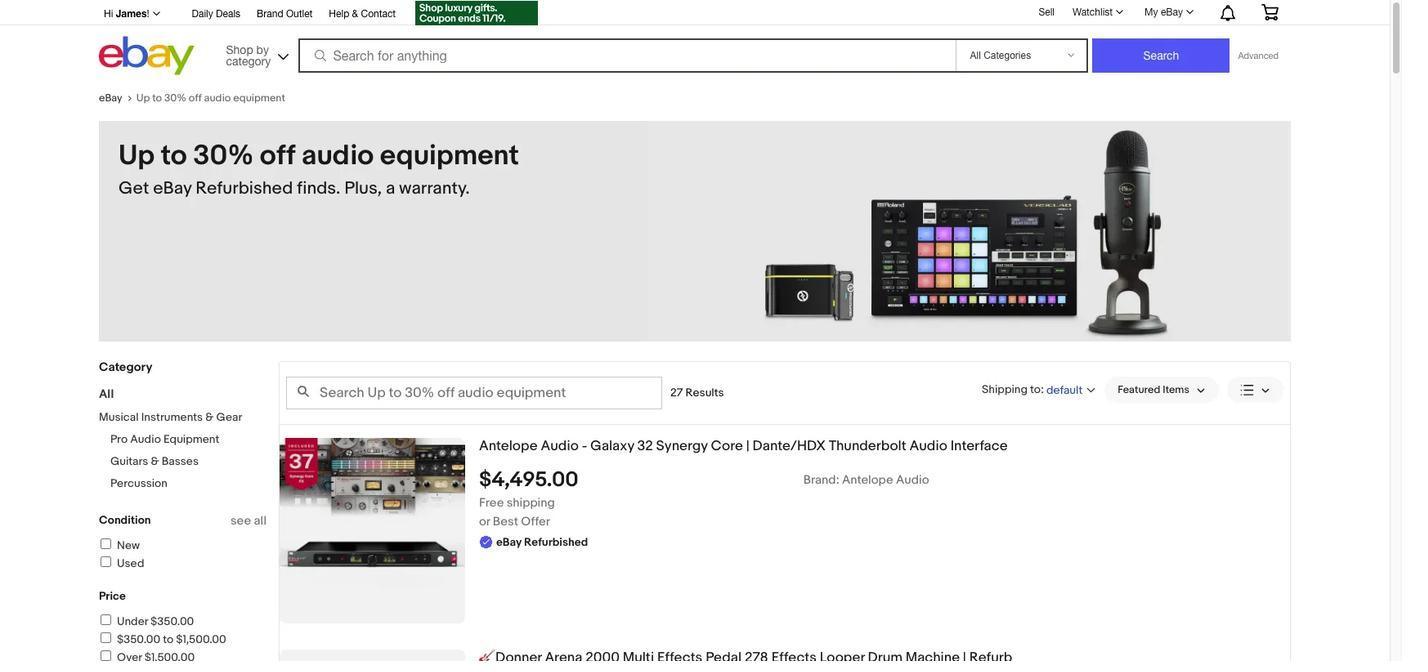 Task type: describe. For each thing, give the bounding box(es) containing it.
|
[[746, 438, 749, 455]]

up to 30% off audio equipment get ebay refurbished finds. plus, a warranty.
[[119, 139, 519, 199]]

27
[[670, 386, 683, 400]]

synergy
[[656, 438, 708, 455]]

Used checkbox
[[101, 557, 111, 567]]

audio left "-"
[[541, 438, 579, 455]]

all musical instruments & gear pro audio equipment guitars & basses percussion
[[99, 387, 242, 491]]

used
[[117, 557, 144, 571]]

featured items button
[[1105, 377, 1219, 403]]

32
[[637, 438, 653, 455]]

category
[[99, 360, 152, 375]]

antelope audio - galaxy 32 synergy core | dante/hdx thunderbolt audio interface link
[[479, 438, 1290, 455]]

gear
[[216, 410, 242, 424]]

30% for up to 30% off audio equipment
[[164, 92, 186, 105]]

watchlist
[[1073, 7, 1113, 18]]

daily
[[192, 8, 213, 20]]

equipment for up to 30% off audio equipment
[[233, 92, 285, 105]]

offer
[[521, 514, 550, 530]]

off for up to 30% off audio equipment get ebay refurbished finds. plus, a warranty.
[[260, 139, 295, 173]]

shipping
[[982, 382, 1028, 396]]

$350.00 to $1,500.00 checkbox
[[101, 633, 111, 643]]

outlet
[[286, 8, 313, 20]]

hi
[[104, 8, 113, 20]]

percussion
[[110, 477, 168, 491]]

up to 30% off audio equipment
[[136, 92, 285, 105]]

musical instruments & gear link
[[99, 410, 242, 424]]

finds.
[[297, 178, 340, 199]]

none submit inside the shop by category banner
[[1093, 38, 1230, 73]]

new link
[[98, 539, 140, 553]]

interface
[[950, 438, 1008, 455]]

27 results
[[670, 386, 724, 400]]

featured items
[[1118, 383, 1189, 396]]

help & contact link
[[329, 6, 396, 24]]

free
[[479, 495, 504, 511]]

audio left interface
[[909, 438, 947, 455]]

refurbished inside up to 30% off audio equipment get ebay refurbished finds. plus, a warranty.
[[196, 178, 293, 199]]

pro
[[110, 432, 128, 446]]

my ebay link
[[1136, 2, 1201, 22]]

see
[[231, 513, 251, 529]]

musical
[[99, 410, 139, 424]]

$350.00 to $1,500.00
[[117, 633, 226, 647]]

dante/hdx
[[753, 438, 826, 455]]

Over $1,500.00 checkbox
[[101, 651, 111, 661]]

$1,500.00
[[176, 633, 226, 647]]

audio inside all musical instruments & gear pro audio equipment guitars & basses percussion
[[130, 432, 161, 446]]

shop by category
[[226, 43, 271, 67]]

antelope inside antelope audio - galaxy 32 synergy core | dante/hdx thunderbolt audio interface link
[[479, 438, 538, 455]]

my
[[1145, 7, 1158, 18]]

warranty.
[[399, 178, 470, 199]]

$4,495.00
[[479, 467, 579, 493]]

core
[[711, 438, 743, 455]]

shop
[[226, 43, 253, 56]]

under $350.00 link
[[98, 615, 194, 629]]

up for up to 30% off audio equipment get ebay refurbished finds. plus, a warranty.
[[119, 139, 155, 173]]

shop by category button
[[219, 36, 292, 72]]

guitars
[[110, 455, 148, 468]]

under $350.00
[[117, 615, 194, 629]]

guitars & basses link
[[110, 455, 199, 468]]

account navigation
[[95, 0, 1291, 28]]

to for $350.00 to $1,500.00
[[163, 633, 173, 647]]

audio for up to 30% off audio equipment
[[204, 92, 231, 105]]

up for up to 30% off audio equipment
[[136, 92, 150, 105]]

1 vertical spatial $350.00
[[117, 633, 160, 647]]

Search for anything text field
[[300, 40, 953, 71]]

Enter your search keyword text field
[[286, 377, 662, 410]]

results
[[685, 386, 724, 400]]

instruments
[[141, 410, 203, 424]]

all
[[99, 387, 114, 402]]

advanced link
[[1230, 39, 1287, 72]]

see all
[[231, 513, 267, 529]]

pro audio equipment link
[[110, 432, 219, 446]]

under
[[117, 615, 148, 629]]



Task type: vqa. For each thing, say whether or not it's contained in the screenshot.
top intel core i7-13700h
no



Task type: locate. For each thing, give the bounding box(es) containing it.
$350.00 down the under
[[117, 633, 160, 647]]

deals
[[216, 8, 240, 20]]

Under $350.00 checkbox
[[101, 615, 111, 625]]

off inside up to 30% off audio equipment get ebay refurbished finds. plus, a warranty.
[[260, 139, 295, 173]]

new
[[117, 539, 140, 553]]

category
[[226, 54, 271, 67]]

contact
[[361, 8, 396, 20]]

best
[[493, 514, 518, 530]]

30%
[[164, 92, 186, 105], [193, 139, 254, 173]]

1 horizontal spatial &
[[205, 410, 214, 424]]

audio inside brand: antelope audio free shipping or best offer
[[896, 472, 929, 488]]

$350.00
[[151, 615, 194, 629], [117, 633, 160, 647]]

2 vertical spatial &
[[151, 455, 159, 468]]

featured
[[1118, 383, 1160, 396]]

0 horizontal spatial equipment
[[233, 92, 285, 105]]

to inside up to 30% off audio equipment get ebay refurbished finds. plus, a warranty.
[[161, 139, 187, 173]]

to for up to 30% off audio equipment
[[152, 92, 162, 105]]

shop by category banner
[[95, 0, 1291, 79]]

1 vertical spatial &
[[205, 410, 214, 424]]

to left default in the bottom of the page
[[1030, 382, 1041, 396]]

-
[[582, 438, 587, 455]]

audio up guitars & basses link
[[130, 432, 161, 446]]

help & contact
[[329, 8, 396, 20]]

up
[[136, 92, 150, 105], [119, 139, 155, 173]]

0 horizontal spatial refurbished
[[196, 178, 293, 199]]

audio
[[130, 432, 161, 446], [541, 438, 579, 455], [909, 438, 947, 455], [896, 472, 929, 488]]

1 vertical spatial up
[[119, 139, 155, 173]]

price
[[99, 589, 126, 603]]

used link
[[98, 557, 144, 571]]

0 vertical spatial equipment
[[233, 92, 285, 105]]

audio down antelope audio - galaxy 32 synergy core | dante/hdx thunderbolt audio interface link
[[896, 472, 929, 488]]

galaxy
[[590, 438, 634, 455]]

antelope down thunderbolt
[[842, 472, 893, 488]]

0 horizontal spatial antelope
[[479, 438, 538, 455]]

my ebay
[[1145, 7, 1183, 18]]

to inside shipping to : default
[[1030, 382, 1041, 396]]

0 vertical spatial &
[[352, 8, 358, 20]]

1 horizontal spatial 30%
[[193, 139, 254, 173]]

& inside account navigation
[[352, 8, 358, 20]]

1 horizontal spatial off
[[260, 139, 295, 173]]

shipping to : default
[[982, 382, 1083, 397]]

antelope audio - galaxy 32 synergy core | dante/hdx thunderbolt audio interface
[[479, 438, 1008, 455]]

help
[[329, 8, 349, 20]]

1 vertical spatial 30%
[[193, 139, 254, 173]]

ebay refurbished
[[496, 535, 588, 549]]

percussion link
[[110, 477, 168, 491]]

0 vertical spatial audio
[[204, 92, 231, 105]]

see all button
[[231, 513, 267, 529]]

1 horizontal spatial antelope
[[842, 472, 893, 488]]

0 horizontal spatial off
[[189, 92, 202, 105]]

audio
[[204, 92, 231, 105], [301, 139, 374, 173]]

equipment up warranty.
[[380, 139, 519, 173]]

$350.00 up $350.00 to $1,500.00
[[151, 615, 194, 629]]

New checkbox
[[101, 539, 111, 549]]

brand outlet
[[257, 8, 313, 20]]

to down 'up to 30% off audio equipment'
[[161, 139, 187, 173]]

0 vertical spatial 30%
[[164, 92, 186, 105]]

antelope inside brand: antelope audio free shipping or best offer
[[842, 472, 893, 488]]

refurbished
[[196, 178, 293, 199], [524, 535, 588, 549]]

2 horizontal spatial &
[[352, 8, 358, 20]]

daily deals
[[192, 8, 240, 20]]

audio up "finds."
[[301, 139, 374, 173]]

audio down category
[[204, 92, 231, 105]]

to for shipping to : default
[[1030, 382, 1041, 396]]

to down under $350.00
[[163, 633, 173, 647]]

1 vertical spatial equipment
[[380, 139, 519, 173]]

plus,
[[344, 178, 382, 199]]

ebay inside account navigation
[[1161, 7, 1183, 18]]

or
[[479, 514, 490, 530]]

sell link
[[1031, 6, 1062, 18]]

:
[[1041, 382, 1044, 396]]

shipping
[[507, 495, 555, 511]]

default
[[1046, 383, 1083, 397]]

30% for up to 30% off audio equipment get ebay refurbished finds. plus, a warranty.
[[193, 139, 254, 173]]

0 vertical spatial $350.00
[[151, 615, 194, 629]]

audio inside up to 30% off audio equipment get ebay refurbished finds. plus, a warranty.
[[301, 139, 374, 173]]

equipment
[[233, 92, 285, 105], [380, 139, 519, 173]]

1 horizontal spatial audio
[[301, 139, 374, 173]]

a
[[386, 178, 395, 199]]

1 vertical spatial audio
[[301, 139, 374, 173]]

advanced
[[1238, 51, 1279, 60]]

to for up to 30% off audio equipment get ebay refurbished finds. plus, a warranty.
[[161, 139, 187, 173]]

antelope audio - galaxy 32 synergy core | dante/hdx thunderbolt audio interface image
[[280, 438, 465, 624]]

antelope up $4,495.00 at the left of the page
[[479, 438, 538, 455]]

equipment for up to 30% off audio equipment get ebay refurbished finds. plus, a warranty.
[[380, 139, 519, 173]]

sell
[[1039, 6, 1055, 18]]

1 vertical spatial antelope
[[842, 472, 893, 488]]

brand outlet link
[[257, 6, 313, 24]]

equipment
[[163, 432, 219, 446]]

1 horizontal spatial refurbished
[[524, 535, 588, 549]]

up inside up to 30% off audio equipment get ebay refurbished finds. plus, a warranty.
[[119, 139, 155, 173]]

items
[[1163, 383, 1189, 396]]

$350.00 to $1,500.00 link
[[98, 633, 226, 647]]

0 horizontal spatial audio
[[204, 92, 231, 105]]

watchlist link
[[1064, 2, 1131, 22]]

brand
[[257, 8, 283, 20]]

&
[[352, 8, 358, 20], [205, 410, 214, 424], [151, 455, 159, 468]]

30% down 'up to 30% off audio equipment'
[[193, 139, 254, 173]]

by
[[256, 43, 269, 56]]

equipment inside up to 30% off audio equipment get ebay refurbished finds. plus, a warranty.
[[380, 139, 519, 173]]

& down pro audio equipment link
[[151, 455, 159, 468]]

0 vertical spatial antelope
[[479, 438, 538, 455]]

& right "help"
[[352, 8, 358, 20]]

0 horizontal spatial &
[[151, 455, 159, 468]]

0 vertical spatial refurbished
[[196, 178, 293, 199]]

ebay inside up to 30% off audio equipment get ebay refurbished finds. plus, a warranty.
[[153, 178, 192, 199]]

james
[[116, 7, 147, 20]]

30% inside up to 30% off audio equipment get ebay refurbished finds. plus, a warranty.
[[193, 139, 254, 173]]

all
[[254, 513, 267, 529]]

your shopping cart image
[[1261, 4, 1279, 20]]

view: list view image
[[1240, 381, 1270, 399]]

1 vertical spatial refurbished
[[524, 535, 588, 549]]

None submit
[[1093, 38, 1230, 73]]

condition
[[99, 513, 151, 527]]

1 vertical spatial off
[[260, 139, 295, 173]]

& left gear
[[205, 410, 214, 424]]

30% right ebay link
[[164, 92, 186, 105]]

audio for up to 30% off audio equipment get ebay refurbished finds. plus, a warranty.
[[301, 139, 374, 173]]

equipment down category
[[233, 92, 285, 105]]

daily deals link
[[192, 6, 240, 24]]

0 vertical spatial off
[[189, 92, 202, 105]]

basses
[[162, 455, 199, 468]]

0 vertical spatial up
[[136, 92, 150, 105]]

thunderbolt
[[829, 438, 906, 455]]

🎸donner arena 2000 multi effects pedal 278 effects looper drum machine | refurb image
[[280, 650, 465, 661]]

off for up to 30% off audio equipment
[[189, 92, 202, 105]]

!
[[147, 8, 149, 20]]

ebay link
[[99, 92, 136, 105]]

brand:
[[803, 472, 839, 488]]

0 horizontal spatial 30%
[[164, 92, 186, 105]]

brand: antelope audio free shipping or best offer
[[479, 472, 929, 530]]

1 horizontal spatial equipment
[[380, 139, 519, 173]]

to right ebay link
[[152, 92, 162, 105]]

get the coupon image
[[415, 1, 538, 25]]

refurbished down the offer
[[524, 535, 588, 549]]

hi james !
[[104, 7, 149, 20]]

get
[[119, 178, 149, 199]]

refurbished left "finds."
[[196, 178, 293, 199]]



